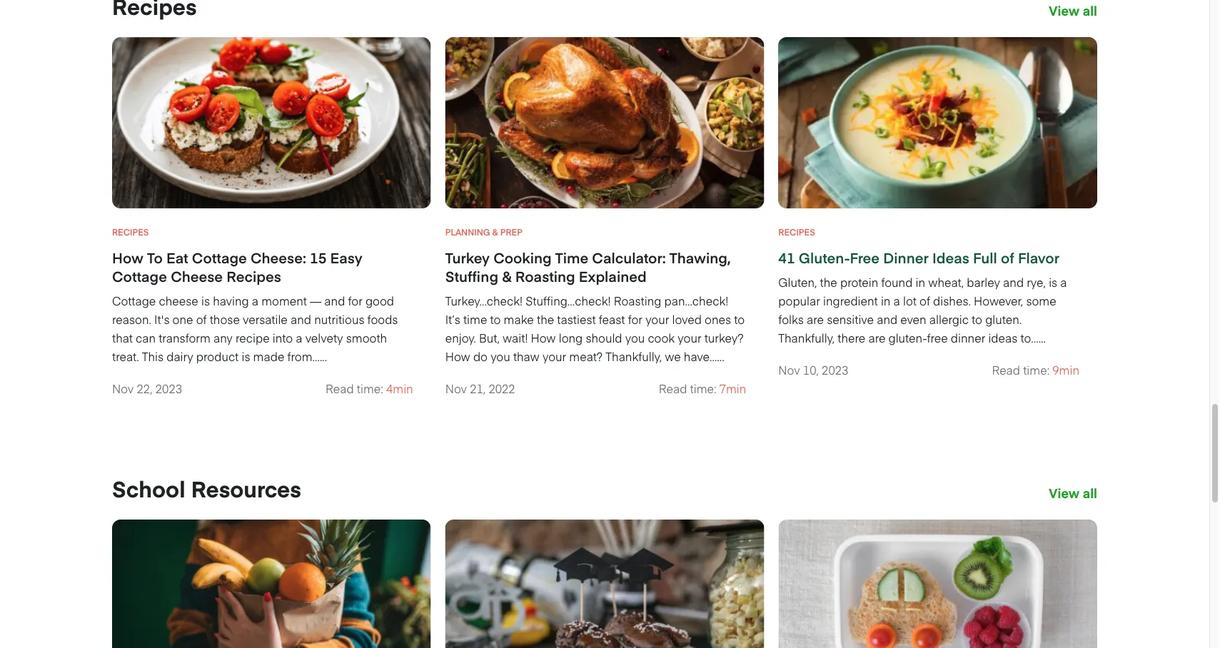 Task type: locate. For each thing, give the bounding box(es) containing it.
allergic
[[930, 311, 969, 327]]

&
[[492, 226, 498, 238], [502, 266, 512, 286]]

to up dinner
[[972, 311, 982, 327]]

2 horizontal spatial nov
[[779, 362, 800, 378]]

1 vertical spatial roasting
[[614, 293, 661, 309]]

41 gluten-free dinner ideas full of flavor gluten, the protein found in wheat, barley and rye, is a popular ingredient in a lot of dishes. however, some folks are sensitive and even allergic to gluten. thankfully, there are gluten-free dinner ideas to…...
[[779, 248, 1067, 346]]

0 vertical spatial &
[[492, 226, 498, 238]]

1 vertical spatial view
[[1049, 484, 1080, 502]]

1 horizontal spatial your
[[646, 311, 669, 327]]

1 vertical spatial in
[[881, 293, 891, 309]]

of right full
[[1001, 248, 1014, 267]]

0 horizontal spatial 2023
[[155, 381, 182, 396]]

is
[[1049, 274, 1058, 290], [201, 293, 210, 309], [242, 349, 250, 364]]

of right 'one'
[[196, 311, 207, 327]]

1 horizontal spatial 2023
[[822, 362, 848, 378]]

0 horizontal spatial recipes
[[112, 226, 149, 238]]

time: left 4min
[[357, 381, 383, 396]]

0 horizontal spatial time:
[[357, 381, 383, 396]]

all
[[1083, 2, 1097, 19], [1083, 484, 1097, 502]]

ideas
[[988, 330, 1018, 346]]

enjoy.
[[445, 330, 476, 346]]

3 to from the left
[[972, 311, 982, 327]]

how down enjoy.
[[445, 349, 470, 364]]

cheese
[[159, 293, 198, 309]]

this
[[142, 349, 164, 364]]

1 horizontal spatial are
[[869, 330, 886, 346]]

loved
[[672, 311, 702, 327]]

1 all from the top
[[1083, 2, 1097, 19]]

0 horizontal spatial to
[[490, 311, 501, 327]]

1 view all from the top
[[1049, 2, 1097, 19]]

2 horizontal spatial time:
[[1023, 362, 1050, 378]]

make
[[504, 311, 534, 327]]

your down long
[[543, 349, 566, 364]]

sensitive
[[827, 311, 874, 327]]

folks
[[779, 311, 804, 327]]

recipes
[[112, 226, 149, 238], [779, 226, 815, 238], [227, 266, 281, 286]]

0 vertical spatial view all link
[[1049, 1, 1097, 20]]

how up thaw
[[531, 330, 556, 346]]

recipes up to
[[112, 226, 149, 238]]

1 vertical spatial of
[[920, 293, 930, 309]]

2 horizontal spatial of
[[1001, 248, 1014, 267]]

your
[[646, 311, 669, 327], [678, 330, 702, 346], [543, 349, 566, 364]]

2 horizontal spatial recipes
[[779, 226, 815, 238]]

1 horizontal spatial read
[[659, 381, 687, 396]]

0 horizontal spatial for
[[348, 293, 363, 309]]

nov left 22,
[[112, 381, 134, 396]]

to up but,
[[490, 311, 501, 327]]

reason.
[[112, 311, 151, 327]]

to inside '41 gluten-free dinner ideas full of flavor gluten, the protein found in wheat, barley and rye, is a popular ingredient in a lot of dishes. however, some folks are sensitive and even allergic to gluten. thankfully, there are gluten-free dinner ideas to…...'
[[972, 311, 982, 327]]

and right —
[[324, 293, 345, 309]]

2023 right 10,
[[822, 362, 848, 378]]

is down recipe
[[242, 349, 250, 364]]

for up nutritious
[[348, 293, 363, 309]]

recipe
[[236, 330, 270, 346]]

0 vertical spatial view all
[[1049, 2, 1097, 19]]

turkey cooking time calculator: thawing, stuffing & roasting explained image
[[445, 37, 764, 209]]

1 horizontal spatial of
[[920, 293, 930, 309]]

and left even
[[877, 311, 898, 327]]

read
[[992, 362, 1020, 378], [326, 381, 354, 396], [659, 381, 687, 396]]

2 vertical spatial your
[[543, 349, 566, 364]]

made
[[253, 349, 284, 364]]

is right rye,
[[1049, 274, 1058, 290]]

2 vertical spatial of
[[196, 311, 207, 327]]

read down from…... at the left of page
[[326, 381, 354, 396]]

41
[[779, 248, 795, 267]]

long
[[559, 330, 583, 346]]

to
[[490, 311, 501, 327], [734, 311, 745, 327], [972, 311, 982, 327]]

ideas
[[932, 248, 969, 267]]

1 vertical spatial 2023
[[155, 381, 182, 396]]

1 horizontal spatial recipes
[[227, 266, 281, 286]]

how inside how to eat cottage cheese: 15 easy cottage cheese recipes cottage cheese is having a moment — and for good reason. it's one of those versatile and nutritious foods that can transform any recipe into a velvety smooth treat. this dairy product is made from…...
[[112, 248, 143, 267]]

& left prep
[[492, 226, 498, 238]]

foods
[[367, 311, 398, 327]]

are right there
[[869, 330, 886, 346]]

stuffing…check!
[[526, 293, 611, 309]]

read down we
[[659, 381, 687, 396]]

thankfully,
[[779, 330, 835, 346], [606, 349, 662, 364]]

a right rye,
[[1061, 274, 1067, 290]]

view
[[1049, 2, 1080, 19], [1049, 484, 1080, 502]]

1 vertical spatial how
[[531, 330, 556, 346]]

moment
[[261, 293, 307, 309]]

ones
[[705, 311, 731, 327]]

0 horizontal spatial roasting
[[515, 266, 575, 286]]

turkey…check!
[[445, 293, 523, 309]]

0 vertical spatial you
[[625, 330, 645, 346]]

you right do
[[491, 349, 510, 364]]

1 vertical spatial view all
[[1049, 484, 1097, 502]]

thankfully, down cook
[[606, 349, 662, 364]]

0 vertical spatial of
[[1001, 248, 1014, 267]]

nov for how to eat cottage cheese: 15 easy cottage cheese recipes
[[112, 381, 134, 396]]

0 horizontal spatial nov
[[112, 381, 134, 396]]

21+ graduation party food ideas for large and small groups image
[[445, 520, 764, 648]]

2 all from the top
[[1083, 484, 1097, 502]]

41 gluten-free dinner ideas full of flavor image
[[776, 36, 1100, 210]]

nov left 21,
[[445, 381, 467, 396]]

roasting
[[515, 266, 575, 286], [614, 293, 661, 309]]

1 horizontal spatial the
[[820, 274, 837, 290]]

1 vertical spatial thankfully,
[[606, 349, 662, 364]]

0 horizontal spatial read
[[326, 381, 354, 396]]

having
[[213, 293, 249, 309]]

2 vertical spatial is
[[242, 349, 250, 364]]

0 horizontal spatial thankfully,
[[606, 349, 662, 364]]

in down found
[[881, 293, 891, 309]]

it's
[[154, 311, 170, 327]]

2023 for cheese
[[155, 381, 182, 396]]

your down loved
[[678, 330, 702, 346]]

0 vertical spatial your
[[646, 311, 669, 327]]

nov 22, 2023
[[112, 381, 182, 396]]

roasting up feast
[[614, 293, 661, 309]]

read for turkey cooking time calculator: thawing, stuffing & roasting explained
[[659, 381, 687, 396]]

gluten,
[[779, 274, 817, 290]]

nov for turkey cooking time calculator: thawing, stuffing & roasting explained
[[445, 381, 467, 396]]

0 horizontal spatial is
[[201, 293, 210, 309]]

to right 'ones'
[[734, 311, 745, 327]]

time: left the '9min'
[[1023, 362, 1050, 378]]

1 vertical spatial view all link
[[1049, 483, 1097, 503]]

recipes up 41
[[779, 226, 815, 238]]

1 vertical spatial your
[[678, 330, 702, 346]]

0 horizontal spatial in
[[881, 293, 891, 309]]

0 horizontal spatial you
[[491, 349, 510, 364]]

for inside turkey cooking time calculator: thawing, stuffing & roasting explained turkey…check! stuffing…check! roasting pan…check! it's time to make the tastiest feast for your loved ones to enjoy. but, wait! how long should you cook your turkey? how do you thaw your meat? thankfully, we have…...
[[628, 311, 643, 327]]

the right make
[[537, 311, 554, 327]]

1 horizontal spatial nov
[[445, 381, 467, 396]]

2023 for gluten,
[[822, 362, 848, 378]]

the down gluten-
[[820, 274, 837, 290]]

time: left 7min
[[690, 381, 716, 396]]

of inside how to eat cottage cheese: 15 easy cottage cheese recipes cottage cheese is having a moment — and for good reason. it's one of those versatile and nutritious foods that can transform any recipe into a velvety smooth treat. this dairy product is made from…...
[[196, 311, 207, 327]]

recipes for 41
[[779, 226, 815, 238]]

1 horizontal spatial thankfully,
[[779, 330, 835, 346]]

velvety
[[305, 330, 343, 346]]

1 view from the top
[[1049, 2, 1080, 19]]

thankfully, inside turkey cooking time calculator: thawing, stuffing & roasting explained turkey…check! stuffing…check! roasting pan…check! it's time to make the tastiest feast for your loved ones to enjoy. but, wait! how long should you cook your turkey? how do you thaw your meat? thankfully, we have…...
[[606, 349, 662, 364]]

how left to
[[112, 248, 143, 267]]

and left rye,
[[1003, 274, 1024, 290]]

0 vertical spatial all
[[1083, 2, 1097, 19]]

& up turkey…check!
[[502, 266, 512, 286]]

roasting up stuffing…check!
[[515, 266, 575, 286]]

into
[[273, 330, 293, 346]]

of right lot
[[920, 293, 930, 309]]

1 horizontal spatial in
[[916, 274, 925, 290]]

0 vertical spatial view
[[1049, 2, 1080, 19]]

time
[[555, 248, 588, 267]]

in
[[916, 274, 925, 290], [881, 293, 891, 309]]

gluten-
[[799, 248, 850, 267]]

turkey cooking time calculator: thawing, stuffing & roasting explained turkey…check! stuffing…check! roasting pan…check! it's time to make the tastiest feast for your loved ones to enjoy. but, wait! how long should you cook your turkey? how do you thaw your meat? thankfully, we have…...
[[445, 248, 745, 364]]

recipes up having
[[227, 266, 281, 286]]

can
[[136, 330, 156, 346]]

nov left 10,
[[779, 362, 800, 378]]

2 to from the left
[[734, 311, 745, 327]]

2023
[[822, 362, 848, 378], [155, 381, 182, 396]]

1 vertical spatial for
[[628, 311, 643, 327]]

0 vertical spatial are
[[807, 311, 824, 327]]

a right into
[[296, 330, 302, 346]]

0 vertical spatial 2023
[[822, 362, 848, 378]]

a up versatile
[[252, 293, 258, 309]]

0 vertical spatial the
[[820, 274, 837, 290]]

1 to from the left
[[490, 311, 501, 327]]

1 vertical spatial the
[[537, 311, 554, 327]]

a
[[1061, 274, 1067, 290], [252, 293, 258, 309], [894, 293, 900, 309], [296, 330, 302, 346]]

one
[[173, 311, 193, 327]]

2 horizontal spatial is
[[1049, 274, 1058, 290]]

are right folks
[[807, 311, 824, 327]]

1 horizontal spatial for
[[628, 311, 643, 327]]

time:
[[1023, 362, 1050, 378], [357, 381, 383, 396], [690, 381, 716, 396]]

eat
[[166, 248, 188, 267]]

flavor
[[1018, 248, 1060, 267]]

gluten-
[[889, 330, 927, 346]]

0 vertical spatial how
[[112, 248, 143, 267]]

do
[[473, 349, 488, 364]]

cheese
[[171, 266, 223, 286]]

stuffing
[[445, 266, 498, 286]]

you left cook
[[625, 330, 645, 346]]

2 horizontal spatial read
[[992, 362, 1020, 378]]

2 vertical spatial how
[[445, 349, 470, 364]]

2023 right 22,
[[155, 381, 182, 396]]

1 vertical spatial &
[[502, 266, 512, 286]]

0 horizontal spatial &
[[492, 226, 498, 238]]

1 horizontal spatial to
[[734, 311, 745, 327]]

0 horizontal spatial are
[[807, 311, 824, 327]]

15
[[310, 248, 327, 267]]

the inside turkey cooking time calculator: thawing, stuffing & roasting explained turkey…check! stuffing…check! roasting pan…check! it's time to make the tastiest feast for your loved ones to enjoy. but, wait! how long should you cook your turkey? how do you thaw your meat? thankfully, we have…...
[[537, 311, 554, 327]]

nov for 41 gluten-free dinner ideas full of flavor
[[779, 362, 800, 378]]

nov
[[779, 362, 800, 378], [112, 381, 134, 396], [445, 381, 467, 396]]

and
[[1003, 274, 1024, 290], [324, 293, 345, 309], [291, 311, 311, 327], [877, 311, 898, 327]]

for inside how to eat cottage cheese: 15 easy cottage cheese recipes cottage cheese is having a moment — and for good reason. it's one of those versatile and nutritious foods that can transform any recipe into a velvety smooth treat. this dairy product is made from…...
[[348, 293, 363, 309]]

1 horizontal spatial you
[[625, 330, 645, 346]]

1 horizontal spatial roasting
[[614, 293, 661, 309]]

2 horizontal spatial to
[[972, 311, 982, 327]]

0 horizontal spatial how
[[112, 248, 143, 267]]

0 vertical spatial thankfully,
[[779, 330, 835, 346]]

0 vertical spatial for
[[348, 293, 363, 309]]

how to get groceries delivered to your dorm (quickly and cheaply) image
[[112, 520, 431, 648]]

that
[[112, 330, 133, 346]]

1 view all link from the top
[[1049, 1, 1097, 20]]

for right feast
[[628, 311, 643, 327]]

0 horizontal spatial the
[[537, 311, 554, 327]]

nov 10, 2023
[[779, 362, 848, 378]]

0 vertical spatial is
[[1049, 274, 1058, 290]]

thankfully, down folks
[[779, 330, 835, 346]]

are
[[807, 311, 824, 327], [869, 330, 886, 346]]

0 horizontal spatial of
[[196, 311, 207, 327]]

recipes inside how to eat cottage cheese: 15 easy cottage cheese recipes cottage cheese is having a moment — and for good reason. it's one of those versatile and nutritious foods that can transform any recipe into a velvety smooth treat. this dairy product is made from…...
[[227, 266, 281, 286]]

1 vertical spatial are
[[869, 330, 886, 346]]

your up cook
[[646, 311, 669, 327]]

read down ideas on the right bottom of page
[[992, 362, 1020, 378]]

in up lot
[[916, 274, 925, 290]]

from…...
[[287, 349, 327, 364]]

—
[[310, 293, 321, 309]]

is left having
[[201, 293, 210, 309]]

& inside turkey cooking time calculator: thawing, stuffing & roasting explained turkey…check! stuffing…check! roasting pan…check! it's time to make the tastiest feast for your loved ones to enjoy. but, wait! how long should you cook your turkey? how do you thaw your meat? thankfully, we have…...
[[502, 266, 512, 286]]

1 horizontal spatial time:
[[690, 381, 716, 396]]

school
[[112, 473, 185, 504]]

1 vertical spatial all
[[1083, 484, 1097, 502]]

1 horizontal spatial &
[[502, 266, 512, 286]]

and down —
[[291, 311, 311, 327]]



Task type: describe. For each thing, give the bounding box(es) containing it.
2 horizontal spatial your
[[678, 330, 702, 346]]

smooth
[[346, 330, 387, 346]]

1 vertical spatial is
[[201, 293, 210, 309]]

calculator:
[[592, 248, 666, 267]]

some
[[1026, 293, 1057, 309]]

time
[[463, 311, 487, 327]]

wait!
[[503, 330, 528, 346]]

1 vertical spatial you
[[491, 349, 510, 364]]

2 view all from the top
[[1049, 484, 1097, 502]]

school resources
[[112, 473, 301, 504]]

1 horizontal spatial is
[[242, 349, 250, 364]]

however,
[[974, 293, 1023, 309]]

the inside '41 gluten-free dinner ideas full of flavor gluten, the protein found in wheat, barley and rye, is a popular ingredient in a lot of dishes. however, some folks are sensitive and even allergic to gluten. thankfully, there are gluten-free dinner ideas to…...'
[[820, 274, 837, 290]]

turkey
[[445, 248, 490, 267]]

0 vertical spatial roasting
[[515, 266, 575, 286]]

feast
[[599, 311, 625, 327]]

tastiest
[[557, 311, 596, 327]]

is inside '41 gluten-free dinner ideas full of flavor gluten, the protein found in wheat, barley and rye, is a popular ingredient in a lot of dishes. however, some folks are sensitive and even allergic to gluten. thankfully, there are gluten-free dinner ideas to…...'
[[1049, 274, 1058, 290]]

there
[[838, 330, 866, 346]]

21,
[[470, 381, 486, 396]]

read time: 4min
[[326, 381, 413, 396]]

time: for turkey cooking time calculator: thawing, stuffing & roasting explained
[[690, 381, 716, 396]]

read for 41 gluten-free dinner ideas full of flavor
[[992, 362, 1020, 378]]

should
[[586, 330, 622, 346]]

1 horizontal spatial how
[[445, 349, 470, 364]]

we
[[665, 349, 681, 364]]

planning & prep
[[445, 226, 523, 238]]

nutritious
[[314, 311, 364, 327]]

dinner
[[951, 330, 986, 346]]

0 vertical spatial in
[[916, 274, 925, 290]]

0 horizontal spatial your
[[543, 349, 566, 364]]

read for how to eat cottage cheese: 15 easy cottage cheese recipes
[[326, 381, 354, 396]]

time: for how to eat cottage cheese: 15 easy cottage cheese recipes
[[357, 381, 383, 396]]

versatile
[[243, 311, 288, 327]]

it's
[[445, 311, 460, 327]]

cooking
[[494, 248, 552, 267]]

have…...
[[684, 349, 724, 364]]

prep
[[500, 226, 523, 238]]

barley
[[967, 274, 1000, 290]]

how to eat cottage cheese: 15 easy cottage cheese recipes image
[[112, 37, 431, 209]]

any
[[213, 330, 233, 346]]

dairy
[[166, 349, 193, 364]]

7min
[[719, 381, 746, 396]]

cheese:
[[251, 248, 306, 267]]

good
[[366, 293, 394, 309]]

to
[[147, 248, 163, 267]]

ingredient
[[823, 293, 878, 309]]

free
[[927, 330, 948, 346]]

meat?
[[569, 349, 603, 364]]

but,
[[479, 330, 500, 346]]

dinner
[[883, 248, 929, 267]]

2 horizontal spatial how
[[531, 330, 556, 346]]

pan…check!
[[664, 293, 728, 309]]

free
[[850, 248, 880, 267]]

2 view from the top
[[1049, 484, 1080, 502]]

protein
[[840, 274, 878, 290]]

resources
[[191, 473, 301, 504]]

22,
[[137, 381, 153, 396]]

gluten.
[[985, 311, 1022, 327]]

rye,
[[1027, 274, 1046, 290]]

9min
[[1053, 362, 1080, 378]]

dishes.
[[933, 293, 971, 309]]

to…...
[[1021, 330, 1046, 346]]

read time: 9min
[[992, 362, 1080, 378]]

turkey cooking time calculator: thawing, stuffing & roasting explained link
[[445, 248, 746, 291]]

those
[[210, 311, 240, 327]]

planning
[[445, 226, 490, 238]]

how to choose the perfect nut-free snacks for school image
[[779, 520, 1097, 648]]

found
[[881, 274, 913, 290]]

thaw
[[513, 349, 540, 364]]

2 view all link from the top
[[1049, 483, 1097, 503]]

a left lot
[[894, 293, 900, 309]]

popular
[[779, 293, 820, 309]]

thankfully, inside '41 gluten-free dinner ideas full of flavor gluten, the protein found in wheat, barley and rye, is a popular ingredient in a lot of dishes. however, some folks are sensitive and even allergic to gluten. thankfully, there are gluten-free dinner ideas to…...'
[[779, 330, 835, 346]]

41 gluten-free dinner ideas full of flavor link
[[779, 248, 1080, 273]]

treat.
[[112, 349, 139, 364]]

transform
[[159, 330, 211, 346]]

how to eat cottage cheese: 15 easy cottage cheese recipes link
[[112, 248, 413, 291]]

wheat,
[[928, 274, 964, 290]]

2022
[[489, 381, 515, 396]]

how to eat cottage cheese: 15 easy cottage cheese recipes cottage cheese is having a moment — and for good reason. it's one of those versatile and nutritious foods that can transform any recipe into a velvety smooth treat. this dairy product is made from…...
[[112, 248, 398, 364]]

even
[[901, 311, 927, 327]]

recipes for how
[[112, 226, 149, 238]]

turkey?
[[704, 330, 744, 346]]

explained
[[579, 266, 647, 286]]

lot
[[903, 293, 917, 309]]

nov 21, 2022
[[445, 381, 515, 396]]

product
[[196, 349, 239, 364]]

4min
[[386, 381, 413, 396]]

thawing,
[[670, 248, 731, 267]]

time: for 41 gluten-free dinner ideas full of flavor
[[1023, 362, 1050, 378]]



Task type: vqa. For each thing, say whether or not it's contained in the screenshot.
bottommost Thankfully,
yes



